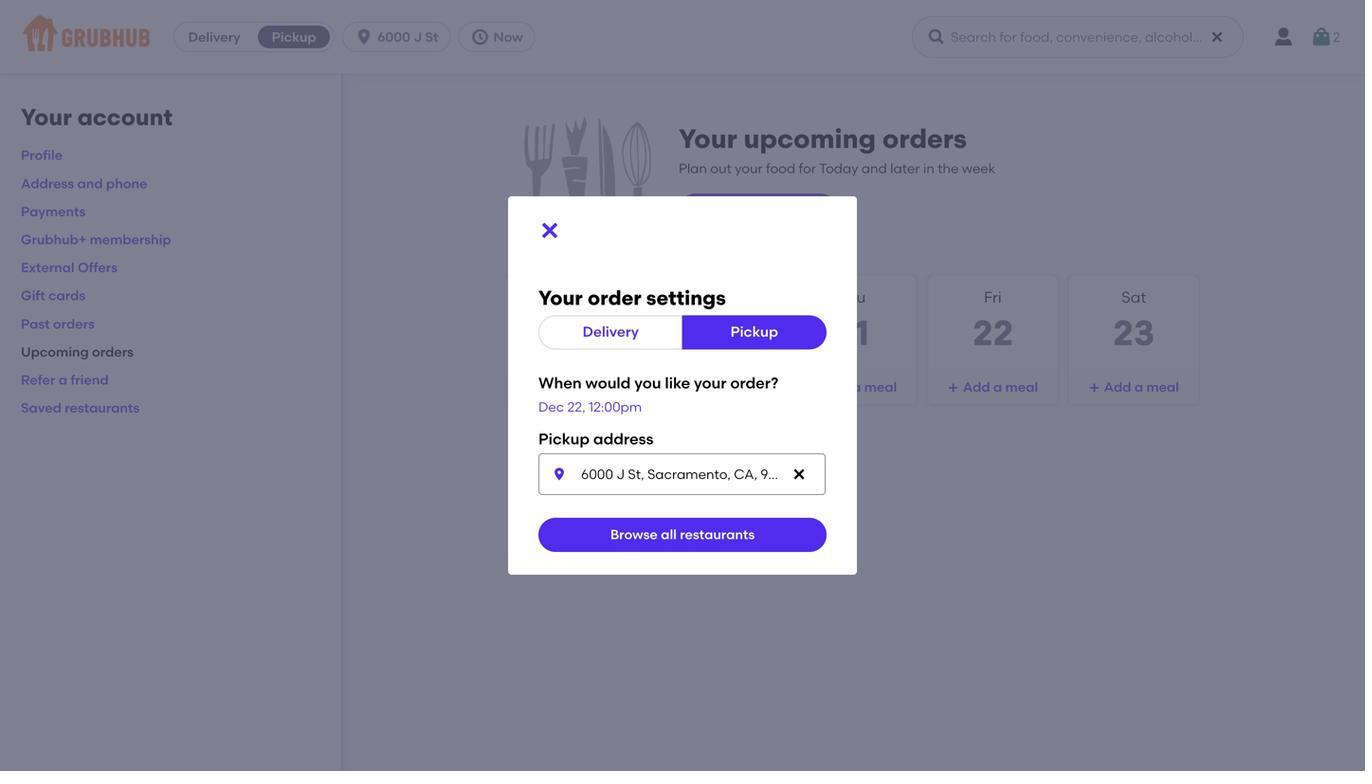 Task type: locate. For each thing, give the bounding box(es) containing it.
add down 23
[[1105, 379, 1132, 395]]

meal down 22 on the top of the page
[[1006, 379, 1039, 395]]

gift
[[21, 288, 45, 304]]

when
[[539, 374, 582, 392]]

a down 21
[[853, 379, 862, 395]]

past orders
[[21, 316, 95, 332]]

all
[[661, 527, 677, 543]]

wed 20
[[690, 288, 733, 354]]

add a meal up the 22,
[[540, 379, 615, 395]]

your inside the your upcoming orders plan out your food for today and later in the week
[[735, 161, 763, 177]]

delivery inside main navigation 'navigation'
[[188, 29, 241, 45]]

your right out
[[735, 161, 763, 177]]

external offers link
[[21, 260, 118, 276]]

1 vertical spatial orders
[[53, 316, 95, 332]]

now
[[494, 29, 523, 45]]

0 horizontal spatial pickup
[[272, 29, 316, 45]]

meal for 23
[[1147, 379, 1180, 395]]

0 vertical spatial your
[[735, 161, 763, 177]]

add a meal button for 21
[[788, 370, 917, 404]]

6000 j st
[[378, 29, 439, 45]]

meal down 23
[[1147, 379, 1180, 395]]

3 add a meal button from the left
[[788, 370, 917, 404]]

orders
[[883, 123, 968, 155], [53, 316, 95, 332], [92, 344, 134, 360]]

restaurants
[[65, 400, 140, 416], [680, 527, 755, 543]]

0 vertical spatial orders
[[883, 123, 968, 155]]

add a meal down 20
[[681, 379, 756, 395]]

0 vertical spatial pickup
[[272, 29, 316, 45]]

1 horizontal spatial pickup button
[[683, 315, 827, 350]]

3 meal from the left
[[865, 379, 898, 395]]

0 vertical spatial pickup button
[[254, 22, 334, 52]]

2 add a meal from the left
[[681, 379, 756, 395]]

delivery button
[[175, 22, 254, 52], [539, 315, 683, 350]]

your inside the your upcoming orders plan out your food for today and later in the week
[[679, 123, 738, 155]]

your up profile link
[[21, 103, 72, 131]]

when would you like your order? dec 22, 12:00pm
[[539, 374, 779, 415]]

2 vertical spatial orders
[[92, 344, 134, 360]]

1 horizontal spatial your
[[539, 286, 583, 310]]

svg image inside now button
[[471, 28, 490, 46]]

a right refer
[[59, 372, 67, 388]]

add a meal for 20
[[681, 379, 756, 395]]

grubhub+ membership link
[[21, 231, 171, 248]]

0 vertical spatial delivery button
[[175, 22, 254, 52]]

2 meal from the left
[[724, 379, 756, 395]]

2 button
[[1311, 20, 1341, 54]]

0 horizontal spatial today
[[548, 288, 593, 306]]

meal up dec 22, 12:00pm link
[[583, 379, 615, 395]]

meal down 20
[[724, 379, 756, 395]]

2 add a meal button from the left
[[647, 370, 776, 404]]

2
[[1334, 29, 1341, 45]]

1 horizontal spatial and
[[862, 161, 888, 177]]

add a meal down 21
[[822, 379, 898, 395]]

add
[[540, 379, 567, 395], [681, 379, 709, 395], [822, 379, 850, 395], [964, 379, 991, 395], [1105, 379, 1132, 395]]

1 add a meal button from the left
[[506, 370, 635, 404]]

restaurants right the all
[[680, 527, 755, 543]]

1 add from the left
[[540, 379, 567, 395]]

0 horizontal spatial your
[[21, 103, 72, 131]]

orders up upcoming orders link
[[53, 316, 95, 332]]

pickup
[[539, 430, 590, 448]]

2 horizontal spatial your
[[679, 123, 738, 155]]

4 add from the left
[[964, 379, 991, 395]]

19
[[552, 312, 588, 354]]

restaurants down friend
[[65, 400, 140, 416]]

add a meal button
[[506, 370, 635, 404], [647, 370, 776, 404], [788, 370, 917, 404], [929, 370, 1058, 404], [1070, 370, 1199, 404]]

meal down 21
[[865, 379, 898, 395]]

orders up friend
[[92, 344, 134, 360]]

your upcoming orders plan out your food for today and later in the week
[[679, 123, 996, 177]]

4 add a meal from the left
[[964, 379, 1039, 395]]

you
[[635, 374, 662, 392]]

your
[[735, 161, 763, 177], [694, 374, 727, 392]]

saved restaurants link
[[21, 400, 140, 416]]

today inside the your upcoming orders plan out your food for today and later in the week
[[820, 161, 859, 177]]

add a meal button for 19
[[506, 370, 635, 404]]

your up out
[[679, 123, 738, 155]]

sat 23
[[1114, 288, 1156, 354]]

0 horizontal spatial delivery button
[[175, 22, 254, 52]]

5 meal from the left
[[1147, 379, 1180, 395]]

2 add from the left
[[681, 379, 709, 395]]

5 add a meal button from the left
[[1070, 370, 1199, 404]]

1 horizontal spatial pickup
[[731, 324, 779, 341]]

1 meal from the left
[[583, 379, 615, 395]]

dec
[[539, 399, 564, 415]]

0 horizontal spatial your
[[694, 374, 727, 392]]

and inside the your upcoming orders plan out your food for today and later in the week
[[862, 161, 888, 177]]

1 horizontal spatial delivery button
[[539, 315, 683, 350]]

settings
[[647, 286, 726, 310]]

add for 23
[[1105, 379, 1132, 395]]

pickup button
[[254, 22, 334, 52], [683, 315, 827, 350]]

svg image inside 2 button
[[1311, 26, 1334, 48]]

1 horizontal spatial today
[[820, 161, 859, 177]]

4 meal from the left
[[1006, 379, 1039, 395]]

add up dec
[[540, 379, 567, 395]]

refer a friend
[[21, 372, 109, 388]]

add a meal down 22 on the top of the page
[[964, 379, 1039, 395]]

delivery
[[188, 29, 241, 45], [583, 324, 639, 341]]

address and phone
[[21, 175, 147, 191]]

1 vertical spatial restaurants
[[680, 527, 755, 543]]

add a meal
[[540, 379, 615, 395], [681, 379, 756, 395], [822, 379, 898, 395], [964, 379, 1039, 395], [1105, 379, 1180, 395]]

account
[[77, 103, 173, 131]]

your up the 19
[[539, 286, 583, 310]]

wed
[[694, 288, 728, 306]]

external offers
[[21, 260, 118, 276]]

and left later in the top right of the page
[[862, 161, 888, 177]]

address
[[21, 175, 74, 191]]

dec 22, 12:00pm link
[[539, 399, 642, 415]]

refer
[[21, 372, 55, 388]]

0 horizontal spatial restaurants
[[65, 400, 140, 416]]

upcoming
[[744, 123, 877, 155]]

a
[[59, 372, 67, 388], [571, 379, 579, 395], [712, 379, 721, 395], [853, 379, 862, 395], [994, 379, 1003, 395], [1135, 379, 1144, 395]]

your right like
[[694, 374, 727, 392]]

5 add a meal from the left
[[1105, 379, 1180, 395]]

1 horizontal spatial restaurants
[[680, 527, 755, 543]]

later
[[891, 161, 921, 177]]

fri
[[985, 288, 1002, 306]]

0 vertical spatial today
[[820, 161, 859, 177]]

meal
[[583, 379, 615, 395], [724, 379, 756, 395], [865, 379, 898, 395], [1006, 379, 1039, 395], [1147, 379, 1180, 395]]

today
[[820, 161, 859, 177], [548, 288, 593, 306]]

saved restaurants
[[21, 400, 140, 416]]

orders for past orders
[[53, 316, 95, 332]]

and left phone
[[77, 175, 103, 191]]

week
[[963, 161, 996, 177]]

1 horizontal spatial your
[[735, 161, 763, 177]]

svg image
[[1311, 26, 1334, 48], [471, 28, 490, 46], [1210, 29, 1226, 45], [552, 467, 567, 482]]

orders up in
[[883, 123, 968, 155]]

today up the 19
[[548, 288, 593, 306]]

fri 22
[[973, 288, 1014, 354]]

pickup inside main navigation 'navigation'
[[272, 29, 316, 45]]

1 vertical spatial your
[[694, 374, 727, 392]]

address and phone link
[[21, 175, 147, 191]]

and
[[862, 161, 888, 177], [77, 175, 103, 191]]

in
[[924, 161, 935, 177]]

orders for upcoming orders
[[92, 344, 134, 360]]

0 vertical spatial delivery
[[188, 29, 241, 45]]

today right for
[[820, 161, 859, 177]]

4 add a meal button from the left
[[929, 370, 1058, 404]]

pickup
[[272, 29, 316, 45], [731, 324, 779, 341]]

add a meal button for 20
[[647, 370, 776, 404]]

0 horizontal spatial delivery
[[188, 29, 241, 45]]

main navigation navigation
[[0, 0, 1366, 74]]

add a meal down 23
[[1105, 379, 1180, 395]]

1 vertical spatial pickup button
[[683, 315, 827, 350]]

Search Address search field
[[539, 453, 826, 495]]

21
[[835, 312, 870, 354]]

0 vertical spatial restaurants
[[65, 400, 140, 416]]

membership
[[90, 231, 171, 248]]

a down 22 on the top of the page
[[994, 379, 1003, 395]]

add down 21
[[822, 379, 850, 395]]

6000 j st button
[[343, 22, 459, 52]]

svg image
[[355, 28, 374, 46], [928, 28, 947, 46], [539, 219, 562, 242], [666, 382, 677, 394], [948, 382, 960, 394], [1089, 382, 1101, 394], [792, 467, 807, 482]]

grubhub+ membership
[[21, 231, 171, 248]]

your
[[21, 103, 72, 131], [679, 123, 738, 155], [539, 286, 583, 310]]

0 horizontal spatial pickup button
[[254, 22, 334, 52]]

5 add from the left
[[1105, 379, 1132, 395]]

order
[[588, 286, 642, 310]]

add right the you
[[681, 379, 709, 395]]

gift cards link
[[21, 288, 86, 304]]

thu
[[838, 288, 866, 306]]

your account
[[21, 103, 173, 131]]

a right like
[[712, 379, 721, 395]]

add down 22 on the top of the page
[[964, 379, 991, 395]]

1 vertical spatial delivery
[[583, 324, 639, 341]]

friend
[[71, 372, 109, 388]]

add a meal button for 23
[[1070, 370, 1199, 404]]



Task type: describe. For each thing, give the bounding box(es) containing it.
thu 21
[[835, 288, 870, 354]]

add a meal for 22
[[964, 379, 1039, 395]]

offers
[[78, 260, 118, 276]]

now button
[[459, 22, 543, 52]]

23
[[1114, 312, 1156, 354]]

past
[[21, 316, 50, 332]]

22,
[[568, 399, 586, 415]]

a up the 22,
[[571, 379, 579, 395]]

phone
[[106, 175, 147, 191]]

6000
[[378, 29, 411, 45]]

1 vertical spatial today
[[548, 288, 593, 306]]

1 add a meal from the left
[[540, 379, 615, 395]]

like
[[665, 374, 691, 392]]

svg image inside 6000 j st button
[[355, 28, 374, 46]]

meal for 20
[[724, 379, 756, 395]]

pickup button for the leftmost delivery button
[[254, 22, 334, 52]]

12:00pm
[[589, 399, 642, 415]]

the
[[938, 161, 959, 177]]

payments link
[[21, 203, 86, 220]]

pickup address
[[539, 430, 654, 448]]

upcoming orders link
[[21, 344, 134, 360]]

today 19
[[548, 288, 593, 354]]

plan
[[679, 161, 708, 177]]

20
[[690, 312, 733, 354]]

1 vertical spatial pickup
[[731, 324, 779, 341]]

cards
[[48, 288, 86, 304]]

out
[[711, 161, 732, 177]]

22
[[973, 312, 1014, 354]]

3 add a meal from the left
[[822, 379, 898, 395]]

external
[[21, 260, 75, 276]]

grubhub+
[[21, 231, 87, 248]]

add for 22
[[964, 379, 991, 395]]

add a meal for 23
[[1105, 379, 1180, 395]]

upcoming orders
[[21, 344, 134, 360]]

3 add from the left
[[822, 379, 850, 395]]

your for order
[[539, 286, 583, 310]]

profile link
[[21, 147, 63, 163]]

for
[[799, 161, 817, 177]]

your for account
[[21, 103, 72, 131]]

st
[[425, 29, 439, 45]]

1 horizontal spatial delivery
[[583, 324, 639, 341]]

browse
[[611, 527, 658, 543]]

would
[[586, 374, 631, 392]]

saved
[[21, 400, 62, 416]]

past orders link
[[21, 316, 95, 332]]

browse all restaurants button
[[539, 518, 827, 552]]

your order settings
[[539, 286, 726, 310]]

pickup button for the bottom delivery button
[[683, 315, 827, 350]]

payments
[[21, 203, 86, 220]]

upcoming
[[21, 344, 89, 360]]

orders inside the your upcoming orders plan out your food for today and later in the week
[[883, 123, 968, 155]]

browse all restaurants
[[611, 527, 755, 543]]

your inside "when would you like your order? dec 22, 12:00pm"
[[694, 374, 727, 392]]

0 horizontal spatial and
[[77, 175, 103, 191]]

address
[[594, 430, 654, 448]]

j
[[414, 29, 422, 45]]

a down 23
[[1135, 379, 1144, 395]]

food
[[766, 161, 796, 177]]

meal for 22
[[1006, 379, 1039, 395]]

gift cards
[[21, 288, 86, 304]]

1 vertical spatial delivery button
[[539, 315, 683, 350]]

your for upcoming
[[679, 123, 738, 155]]

sat
[[1122, 288, 1147, 306]]

refer a friend link
[[21, 372, 109, 388]]

restaurants inside button
[[680, 527, 755, 543]]

add for 20
[[681, 379, 709, 395]]

add a meal button for 22
[[929, 370, 1058, 404]]

order?
[[731, 374, 779, 392]]

profile
[[21, 147, 63, 163]]



Task type: vqa. For each thing, say whether or not it's contained in the screenshot.


